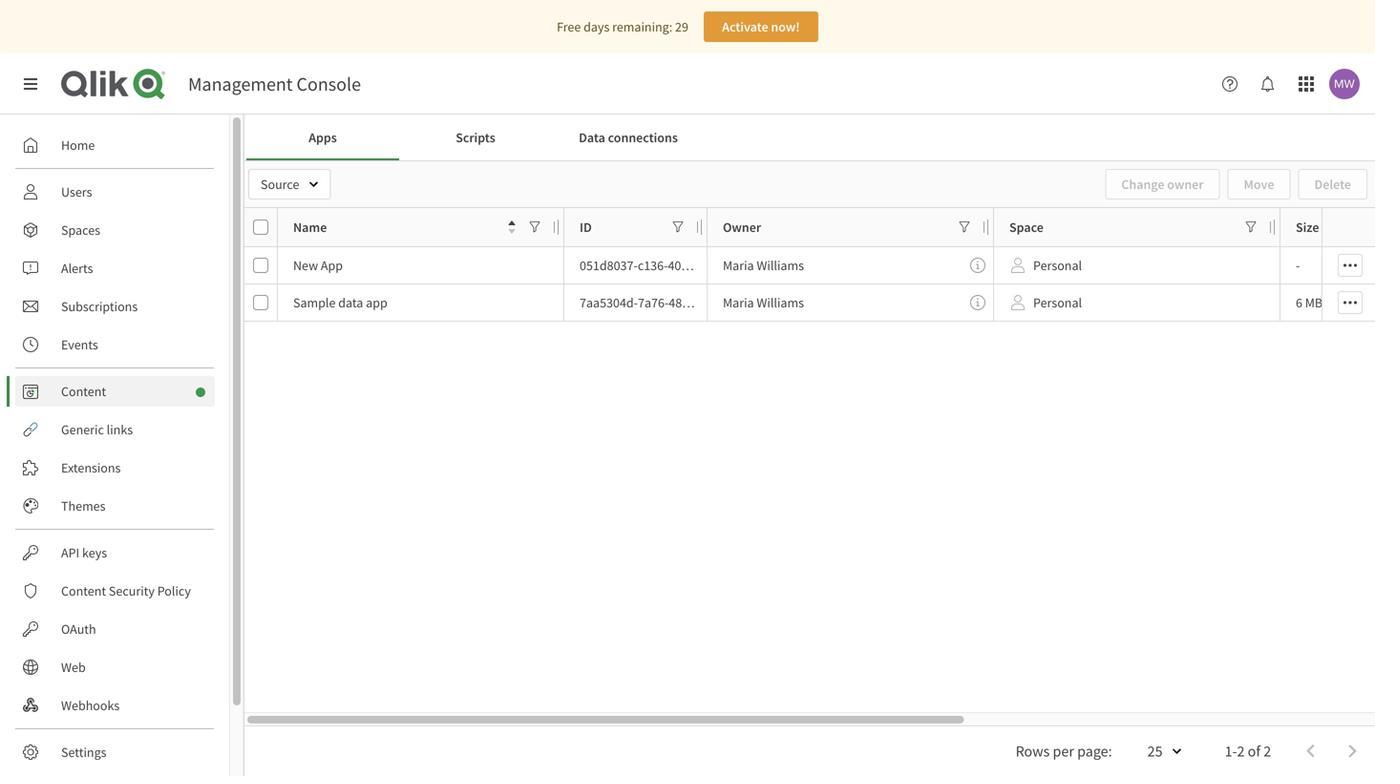 Task type: vqa. For each thing, say whether or not it's contained in the screenshot.
connections
yes



Task type: describe. For each thing, give the bounding box(es) containing it.
40de-
[[668, 257, 700, 274]]

rows
[[1016, 742, 1050, 761]]

1 2 from the left
[[1237, 742, 1245, 761]]

days
[[584, 18, 610, 35]]

generic
[[61, 421, 104, 438]]

console
[[297, 72, 361, 96]]

per
[[1053, 742, 1074, 761]]

tab list containing apps
[[246, 115, 1373, 160]]

api keys
[[61, 544, 107, 562]]

api keys link
[[15, 538, 215, 568]]

rows per page:
[[1016, 742, 1112, 761]]

webhooks link
[[15, 690, 215, 721]]

1-
[[1225, 742, 1237, 761]]

spaces link
[[15, 215, 215, 245]]

content security policy link
[[15, 576, 215, 606]]

webhooks
[[61, 697, 120, 714]]

events link
[[15, 329, 215, 360]]

activate now! link
[[704, 11, 818, 42]]

oauth link
[[15, 614, 215, 645]]

name
[[293, 218, 327, 236]]

content for content
[[61, 383, 106, 400]]

maria for add8-
[[723, 257, 754, 274]]

fa33ef047848
[[732, 257, 806, 274]]

7aa5304d-7a76-48bc-b5f0-b77ed04e0cc7
[[580, 294, 808, 311]]

management console
[[188, 72, 361, 96]]

new connector image
[[196, 388, 205, 397]]

alerts
[[61, 260, 93, 277]]

Rows per page: 25 field
[[1120, 736, 1187, 767]]

sample
[[293, 294, 336, 311]]

alerts link
[[15, 253, 215, 284]]

6
[[1296, 294, 1303, 311]]

1-2 of 2
[[1225, 742, 1271, 761]]

connections
[[608, 129, 678, 146]]

7aa5304d-7a76-48bc-b5f0-b77ed04e0cc7 element
[[580, 293, 808, 312]]

web
[[61, 659, 86, 676]]

web link
[[15, 652, 215, 683]]

apps
[[309, 129, 337, 146]]

personal for -
[[1033, 257, 1082, 274]]

maria williams for add8-
[[723, 257, 804, 274]]

extensions link
[[15, 453, 215, 483]]

25
[[1148, 742, 1163, 761]]

page:
[[1077, 742, 1112, 761]]

close sidebar menu image
[[23, 76, 38, 92]]

content link
[[15, 376, 215, 407]]

settings link
[[15, 737, 215, 768]]

scripts
[[456, 129, 495, 146]]

Source field
[[248, 169, 331, 200]]

extensions
[[61, 459, 121, 477]]

generic links
[[61, 421, 133, 438]]

personal for 6 mb
[[1033, 294, 1082, 311]]

personal space image for b77ed04e0cc7
[[1010, 295, 1026, 310]]

c136-
[[638, 257, 668, 274]]



Task type: locate. For each thing, give the bounding box(es) containing it.
home link
[[15, 130, 215, 160]]

051d8037-c136-40de-add8-fa33ef047848 element
[[580, 256, 806, 275]]

b5f0-
[[699, 294, 728, 311]]

1 vertical spatial personal space image
[[1010, 295, 1026, 310]]

b77ed04e0cc7
[[728, 294, 808, 311]]

personal space image for fa33ef047848
[[1010, 258, 1026, 273]]

maria williams
[[723, 257, 804, 274], [723, 294, 804, 311]]

settings
[[61, 744, 106, 761]]

0 vertical spatial maria williams
[[723, 257, 804, 274]]

maria williams for b5f0-
[[723, 294, 804, 311]]

space
[[1009, 218, 1044, 236]]

6 mb
[[1296, 294, 1323, 311]]

security
[[109, 583, 155, 600]]

2 content from the top
[[61, 583, 106, 600]]

maria down add8-
[[723, 294, 754, 311]]

mb
[[1305, 294, 1323, 311]]

activate
[[722, 18, 768, 35]]

owner
[[723, 218, 761, 236]]

maria for b5f0-
[[723, 294, 754, 311]]

2 2 from the left
[[1264, 742, 1271, 761]]

add8-
[[700, 257, 732, 274]]

spaces
[[61, 222, 100, 239]]

personal
[[1033, 257, 1082, 274], [1033, 294, 1082, 311]]

0 vertical spatial maria
[[723, 257, 754, 274]]

29
[[675, 18, 688, 35]]

1 vertical spatial maria
[[723, 294, 754, 311]]

0 horizontal spatial 2
[[1237, 742, 1245, 761]]

data
[[579, 129, 605, 146]]

personal space image
[[1010, 258, 1026, 273], [1010, 295, 1026, 310]]

051d8037-
[[580, 257, 638, 274]]

1 vertical spatial maria williams
[[723, 294, 804, 311]]

api
[[61, 544, 79, 562]]

app
[[321, 257, 343, 274]]

content for content security policy
[[61, 583, 106, 600]]

content down api keys
[[61, 583, 106, 600]]

management
[[188, 72, 293, 96]]

2 maria williams from the top
[[723, 294, 804, 311]]

2 williams from the top
[[757, 294, 804, 311]]

source
[[261, 176, 299, 193]]

williams for b77ed04e0cc7
[[757, 294, 804, 311]]

2 personal space image from the top
[[1010, 295, 1026, 310]]

new app
[[293, 257, 343, 274]]

1 content from the top
[[61, 383, 106, 400]]

1 vertical spatial content
[[61, 583, 106, 600]]

7aa5304d-
[[580, 294, 638, 311]]

2 personal from the top
[[1033, 294, 1082, 311]]

management console element
[[188, 72, 361, 96]]

williams
[[757, 257, 804, 274], [757, 294, 804, 311]]

remaining:
[[612, 18, 673, 35]]

2 maria from the top
[[723, 294, 754, 311]]

themes link
[[15, 491, 215, 521]]

policy
[[157, 583, 191, 600]]

apps button
[[246, 115, 399, 160]]

themes
[[61, 498, 106, 515]]

-
[[1296, 257, 1300, 274]]

0 vertical spatial content
[[61, 383, 106, 400]]

navigation pane element
[[0, 122, 229, 776]]

scripts button
[[399, 115, 552, 160]]

051d8037-c136-40de-add8-fa33ef047848
[[580, 257, 806, 274]]

2
[[1237, 742, 1245, 761], [1264, 742, 1271, 761]]

app
[[366, 294, 387, 311]]

maria williams down fa33ef047848
[[723, 294, 804, 311]]

oauth
[[61, 621, 96, 638]]

1 vertical spatial personal
[[1033, 294, 1082, 311]]

of
[[1248, 742, 1261, 761]]

1 maria williams from the top
[[723, 257, 804, 274]]

7a76-
[[638, 294, 669, 311]]

content
[[61, 383, 106, 400], [61, 583, 106, 600]]

content security policy
[[61, 583, 191, 600]]

data connections button
[[552, 115, 705, 160]]

generic links link
[[15, 414, 215, 445]]

id
[[580, 218, 592, 236]]

2 right 'of'
[[1264, 742, 1271, 761]]

free days remaining: 29
[[557, 18, 688, 35]]

williams down fa33ef047848
[[757, 294, 804, 311]]

williams up the b77ed04e0cc7
[[757, 257, 804, 274]]

subscriptions
[[61, 298, 138, 315]]

now!
[[771, 18, 800, 35]]

keys
[[82, 544, 107, 562]]

events
[[61, 336, 98, 353]]

free
[[557, 18, 581, 35]]

1 williams from the top
[[757, 257, 804, 274]]

tab list
[[246, 115, 1373, 160]]

subscriptions link
[[15, 291, 215, 322]]

0 vertical spatial williams
[[757, 257, 804, 274]]

maria williams up the b77ed04e0cc7
[[723, 257, 804, 274]]

content up generic
[[61, 383, 106, 400]]

activate now!
[[722, 18, 800, 35]]

0 vertical spatial personal space image
[[1010, 258, 1026, 273]]

data connections
[[579, 129, 678, 146]]

links
[[107, 421, 133, 438]]

1 maria from the top
[[723, 257, 754, 274]]

1 personal space image from the top
[[1010, 258, 1026, 273]]

home
[[61, 137, 95, 154]]

0 vertical spatial personal
[[1033, 257, 1082, 274]]

sample data app
[[293, 294, 387, 311]]

1 personal from the top
[[1033, 257, 1082, 274]]

2 left 'of'
[[1237, 742, 1245, 761]]

size
[[1296, 218, 1319, 236]]

maria williams image
[[1329, 69, 1360, 99]]

williams for fa33ef047848
[[757, 257, 804, 274]]

users
[[61, 183, 92, 201]]

maria down owner
[[723, 257, 754, 274]]

new
[[293, 257, 318, 274]]

name button
[[293, 214, 516, 240]]

users link
[[15, 177, 215, 207]]

data
[[338, 294, 363, 311]]

1 vertical spatial williams
[[757, 294, 804, 311]]

1 horizontal spatial 2
[[1264, 742, 1271, 761]]

maria
[[723, 257, 754, 274], [723, 294, 754, 311]]

48bc-
[[669, 294, 699, 311]]



